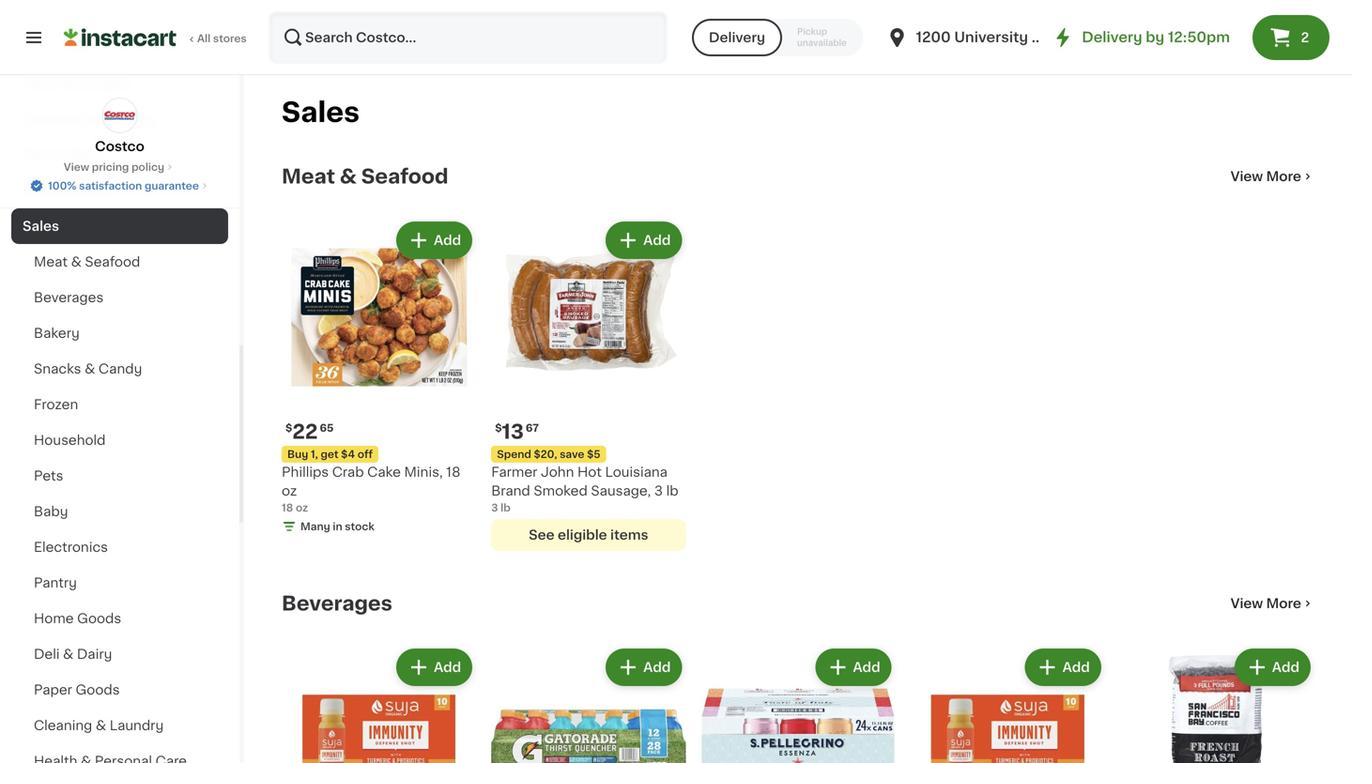 Task type: locate. For each thing, give the bounding box(es) containing it.
0 vertical spatial view more link
[[1231, 167, 1315, 186]]

off
[[358, 450, 373, 460]]

0 vertical spatial home goods link
[[11, 173, 228, 208]]

see
[[529, 529, 555, 542]]

goods down "pricing"
[[67, 184, 112, 197]]

cleaning & laundry link up costco
[[11, 101, 228, 137]]

electronics link
[[11, 530, 228, 565]]

home goods for 1st home goods link
[[23, 184, 112, 197]]

$20,
[[534, 450, 557, 460]]

18 right minis,
[[446, 466, 461, 479]]

1 deli & dairy link from the top
[[11, 137, 228, 173]]

1 horizontal spatial 18
[[446, 466, 461, 479]]

all
[[197, 33, 211, 44]]

0 vertical spatial home goods
[[23, 184, 112, 197]]

3
[[654, 485, 663, 498], [491, 503, 498, 513]]

goods right paper
[[76, 684, 120, 697]]

stores
[[213, 33, 247, 44]]

2 cleaning & laundry link from the top
[[11, 708, 228, 744]]

1 vertical spatial oz
[[296, 503, 308, 513]]

phillips crab cake minis, 18 oz 18 oz
[[282, 466, 461, 513]]

2 vertical spatial beverages
[[282, 594, 392, 614]]

1 vertical spatial cleaning & laundry link
[[11, 708, 228, 744]]

oz up "many"
[[296, 503, 308, 513]]

electronics
[[34, 541, 108, 554]]

0 vertical spatial meat & seafood link
[[282, 165, 448, 188]]

1 vertical spatial seafood
[[85, 255, 140, 269]]

view pricing policy link
[[64, 160, 176, 175]]

add button
[[398, 223, 471, 257], [608, 223, 680, 257], [398, 651, 471, 685], [608, 651, 680, 685], [817, 651, 890, 685], [1027, 651, 1099, 685], [1237, 651, 1309, 685]]

None search field
[[269, 11, 668, 64]]

0 vertical spatial dairy
[[67, 148, 103, 162]]

home goods for first home goods link from the bottom
[[34, 612, 121, 625]]

1 view more link from the top
[[1231, 167, 1315, 186]]

view more link for beverages
[[1231, 595, 1315, 613]]

deli up the 100%
[[23, 148, 49, 162]]

lb down 'louisiana'
[[666, 485, 679, 498]]

1 horizontal spatial seafood
[[361, 167, 448, 186]]

home goods down pantry at the bottom left of page
[[34, 612, 121, 625]]

1 vertical spatial more
[[1266, 597, 1302, 611]]

goods
[[67, 184, 112, 197], [77, 612, 121, 625], [76, 684, 120, 697]]

Search field
[[270, 13, 666, 62]]

view for beverages
[[1231, 597, 1263, 611]]

1 more from the top
[[1266, 170, 1302, 183]]

cake
[[367, 466, 401, 479]]

1 vertical spatial 18
[[282, 503, 293, 513]]

meat
[[282, 167, 335, 186], [34, 255, 68, 269]]

cleaning & laundry down paper goods link
[[34, 719, 164, 732]]

sales
[[282, 99, 360, 126], [23, 220, 59, 233]]

view more
[[1231, 170, 1302, 183], [1231, 597, 1302, 611]]

home goods
[[23, 184, 112, 197], [34, 612, 121, 625]]

deli & dairy link
[[11, 137, 228, 173], [11, 637, 228, 672]]

3 down the brand in the bottom of the page
[[491, 503, 498, 513]]

more for meat & seafood
[[1266, 170, 1302, 183]]

stock
[[345, 522, 375, 532]]

1 horizontal spatial $
[[495, 423, 502, 434]]

deli & dairy for 1st deli & dairy link from the top
[[23, 148, 103, 162]]

pricing
[[92, 162, 129, 172]]

frozen
[[34, 398, 78, 411]]

1 view more from the top
[[1231, 170, 1302, 183]]

view
[[64, 162, 89, 172], [1231, 170, 1263, 183], [1231, 597, 1263, 611]]

1 horizontal spatial delivery
[[1082, 31, 1143, 44]]

0 vertical spatial deli & dairy link
[[11, 137, 228, 173]]

1 $ from the left
[[285, 423, 292, 434]]

0 horizontal spatial $
[[285, 423, 292, 434]]

beverages link down many in stock
[[282, 593, 392, 615]]

1 horizontal spatial meat & seafood link
[[282, 165, 448, 188]]

18 down phillips
[[282, 503, 293, 513]]

$ up the "buy" at bottom left
[[285, 423, 292, 434]]

costco link
[[95, 98, 144, 156]]

view more link for meat & seafood
[[1231, 167, 1315, 186]]

$ for 13
[[495, 423, 502, 434]]

delivery
[[1082, 31, 1143, 44], [709, 31, 765, 44]]

view more for meat & seafood
[[1231, 170, 1302, 183]]

goods down pantry link
[[77, 612, 121, 625]]

18
[[446, 466, 461, 479], [282, 503, 293, 513]]

1 vertical spatial view more link
[[1231, 595, 1315, 613]]

0 vertical spatial cleaning & laundry link
[[11, 101, 228, 137]]

1 vertical spatial meat & seafood link
[[11, 244, 228, 280]]

2 more from the top
[[1266, 597, 1302, 611]]

2 view more link from the top
[[1231, 595, 1315, 613]]

$ for 22
[[285, 423, 292, 434]]

1 vertical spatial 3
[[491, 503, 498, 513]]

deli & dairy up paper goods
[[34, 648, 112, 661]]

beverages link
[[11, 280, 228, 316], [282, 593, 392, 615]]

0 horizontal spatial sales
[[23, 220, 59, 233]]

more
[[1266, 170, 1302, 183], [1266, 597, 1302, 611]]

0 vertical spatial more
[[1266, 170, 1302, 183]]

ave
[[1032, 31, 1059, 44]]

1 vertical spatial lb
[[501, 503, 511, 513]]

$ inside $ 22 65
[[285, 423, 292, 434]]

0 vertical spatial 18
[[446, 466, 461, 479]]

deli & dairy up the 100%
[[23, 148, 103, 162]]

view more for beverages
[[1231, 597, 1302, 611]]

0 vertical spatial goods
[[67, 184, 112, 197]]

0 horizontal spatial seafood
[[85, 255, 140, 269]]

delivery inside button
[[709, 31, 765, 44]]

1 vertical spatial deli & dairy
[[34, 648, 112, 661]]

2 $ from the left
[[495, 423, 502, 434]]

$ 22 65
[[285, 422, 334, 442]]

1 home goods link from the top
[[11, 173, 228, 208]]

beverages up costco logo
[[59, 77, 131, 90]]

0 vertical spatial meat
[[282, 167, 335, 186]]

beverages up bakery
[[34, 291, 104, 304]]

1 vertical spatial deli & dairy link
[[11, 637, 228, 672]]

cleaning
[[23, 113, 83, 126], [34, 719, 92, 732]]

cleaning down paper
[[34, 719, 92, 732]]

$ 13 67
[[495, 422, 539, 442]]

1 horizontal spatial 3
[[654, 485, 663, 498]]

beverages down many in stock
[[282, 594, 392, 614]]

cleaning & laundry link down paper goods
[[11, 708, 228, 744]]

0 vertical spatial 3
[[654, 485, 663, 498]]

1 cleaning & laundry link from the top
[[11, 101, 228, 137]]

delivery for delivery
[[709, 31, 765, 44]]

home goods link down view pricing policy
[[11, 173, 228, 208]]

1 vertical spatial deli
[[34, 648, 60, 661]]

0 vertical spatial oz
[[282, 485, 297, 498]]

cleaning down hard
[[23, 113, 83, 126]]

1 vertical spatial beverages link
[[282, 593, 392, 615]]

product group
[[282, 218, 476, 538], [491, 218, 686, 551], [282, 645, 476, 763], [491, 645, 686, 763], [701, 645, 895, 763], [911, 645, 1105, 763], [1120, 645, 1315, 763]]

0 horizontal spatial lb
[[501, 503, 511, 513]]

laundry
[[100, 113, 156, 126], [110, 719, 164, 732]]

see eligible items button
[[491, 519, 686, 551]]

0 horizontal spatial meat & seafood
[[34, 255, 140, 269]]

&
[[86, 113, 97, 126], [52, 148, 63, 162], [340, 167, 357, 186], [71, 255, 82, 269], [85, 362, 95, 376], [63, 648, 74, 661], [96, 719, 106, 732]]

lb down the brand in the bottom of the page
[[501, 503, 511, 513]]

instacart logo image
[[64, 26, 177, 49]]

1 horizontal spatial sales
[[282, 99, 360, 126]]

1 vertical spatial cleaning & laundry
[[34, 719, 164, 732]]

$ up spend
[[495, 423, 502, 434]]

home goods link down electronics link
[[11, 601, 228, 637]]

lb
[[666, 485, 679, 498], [501, 503, 511, 513]]

farmer john hot louisiana brand smoked sausage, 3 lb 3 lb
[[491, 466, 679, 513]]

1 horizontal spatial meat
[[282, 167, 335, 186]]

delivery for delivery by 12:50pm
[[1082, 31, 1143, 44]]

2 vertical spatial goods
[[76, 684, 120, 697]]

beverages link down sales link
[[11, 280, 228, 316]]

1 vertical spatial goods
[[77, 612, 121, 625]]

cleaning & laundry link
[[11, 101, 228, 137], [11, 708, 228, 744]]

snacks
[[34, 362, 81, 376]]

0 vertical spatial view more
[[1231, 170, 1302, 183]]

0 vertical spatial beverages link
[[11, 280, 228, 316]]

0 vertical spatial deli & dairy
[[23, 148, 103, 162]]

goods for 1st home goods link
[[67, 184, 112, 197]]

$4
[[341, 450, 355, 460]]

oz
[[282, 485, 297, 498], [296, 503, 308, 513]]

all stores
[[197, 33, 247, 44]]

0 horizontal spatial meat & seafood link
[[11, 244, 228, 280]]

$
[[285, 423, 292, 434], [495, 423, 502, 434]]

laundry down paper goods link
[[110, 719, 164, 732]]

0 horizontal spatial delivery
[[709, 31, 765, 44]]

1 vertical spatial view more
[[1231, 597, 1302, 611]]

3 down 'louisiana'
[[654, 485, 663, 498]]

home down pantry at the bottom left of page
[[34, 612, 74, 625]]

0 horizontal spatial meat
[[34, 255, 68, 269]]

items
[[610, 529, 648, 542]]

home goods down "pricing"
[[23, 184, 112, 197]]

1 vertical spatial beverages
[[34, 291, 104, 304]]

laundry up costco
[[100, 113, 156, 126]]

0 vertical spatial lb
[[666, 485, 679, 498]]

1 vertical spatial home goods link
[[11, 601, 228, 637]]

dairy up paper goods
[[77, 648, 112, 661]]

2 view more from the top
[[1231, 597, 1302, 611]]

oz down phillips
[[282, 485, 297, 498]]

deli up paper
[[34, 648, 60, 661]]

dairy
[[67, 148, 103, 162], [77, 648, 112, 661]]

dairy up "pricing"
[[67, 148, 103, 162]]

goods inside paper goods link
[[76, 684, 120, 697]]

0 vertical spatial deli
[[23, 148, 49, 162]]

1 horizontal spatial meat & seafood
[[282, 167, 448, 186]]

in
[[333, 522, 342, 532]]

home left satisfaction
[[23, 184, 63, 197]]

cleaning & laundry down hard beverages
[[23, 113, 156, 126]]

cleaning & laundry
[[23, 113, 156, 126], [34, 719, 164, 732]]

1 vertical spatial laundry
[[110, 719, 164, 732]]

home
[[23, 184, 63, 197], [34, 612, 74, 625]]

$ inside $ 13 67
[[495, 423, 502, 434]]

1 vertical spatial home goods
[[34, 612, 121, 625]]



Task type: describe. For each thing, give the bounding box(es) containing it.
0 vertical spatial cleaning & laundry
[[23, 113, 156, 126]]

john
[[541, 466, 574, 479]]

bakery link
[[11, 316, 228, 351]]

12:50pm
[[1168, 31, 1230, 44]]

buy
[[287, 450, 308, 460]]

paper
[[34, 684, 72, 697]]

view for meat & seafood
[[1231, 170, 1263, 183]]

household link
[[11, 423, 228, 458]]

67
[[526, 423, 539, 434]]

100%
[[48, 181, 77, 191]]

by
[[1146, 31, 1165, 44]]

$5
[[587, 450, 601, 460]]

meat & seafood link for left beverages 'link'
[[11, 244, 228, 280]]

paper goods link
[[11, 672, 228, 708]]

1 vertical spatial sales
[[23, 220, 59, 233]]

paper goods
[[34, 684, 120, 697]]

policy
[[132, 162, 164, 172]]

product group containing 13
[[491, 218, 686, 551]]

0 horizontal spatial beverages link
[[11, 280, 228, 316]]

pantry
[[34, 577, 77, 590]]

all stores link
[[64, 11, 248, 64]]

view pricing policy
[[64, 162, 164, 172]]

service type group
[[692, 19, 864, 56]]

household
[[34, 434, 106, 447]]

0 vertical spatial home
[[23, 184, 63, 197]]

snacks & candy
[[34, 362, 142, 376]]

more for beverages
[[1266, 597, 1302, 611]]

crab
[[332, 466, 364, 479]]

13
[[502, 422, 524, 442]]

goods for first home goods link from the bottom
[[77, 612, 121, 625]]

100% satisfaction guarantee
[[48, 181, 199, 191]]

spend $20, save $5
[[497, 450, 601, 460]]

22
[[292, 422, 318, 442]]

1 vertical spatial cleaning
[[34, 719, 92, 732]]

brand
[[491, 485, 530, 498]]

many in stock
[[300, 522, 375, 532]]

costco
[[95, 140, 144, 153]]

100% satisfaction guarantee button
[[29, 175, 210, 193]]

product group containing 22
[[282, 218, 476, 538]]

bakery
[[34, 327, 80, 340]]

1 vertical spatial home
[[34, 612, 74, 625]]

hard
[[23, 77, 56, 90]]

goods for paper goods link
[[76, 684, 120, 697]]

0 vertical spatial sales
[[282, 99, 360, 126]]

university
[[954, 31, 1028, 44]]

1,
[[311, 450, 318, 460]]

baby
[[34, 505, 68, 518]]

0 vertical spatial laundry
[[100, 113, 156, 126]]

many
[[300, 522, 330, 532]]

candy
[[99, 362, 142, 376]]

guarantee
[[145, 181, 199, 191]]

eligible
[[558, 529, 607, 542]]

2 home goods link from the top
[[11, 601, 228, 637]]

beverages inside 'link'
[[34, 291, 104, 304]]

hot
[[577, 466, 602, 479]]

meat & seafood link for the view more link for meat & seafood
[[282, 165, 448, 188]]

1 horizontal spatial beverages link
[[282, 593, 392, 615]]

1 vertical spatial meat
[[34, 255, 68, 269]]

delivery by 12:50pm
[[1082, 31, 1230, 44]]

satisfaction
[[79, 181, 142, 191]]

sausage,
[[591, 485, 651, 498]]

phillips
[[282, 466, 329, 479]]

snacks & candy link
[[11, 351, 228, 387]]

costco logo image
[[102, 98, 138, 133]]

0 horizontal spatial 18
[[282, 503, 293, 513]]

smoked
[[534, 485, 588, 498]]

0 vertical spatial meat & seafood
[[282, 167, 448, 186]]

1 horizontal spatial lb
[[666, 485, 679, 498]]

spend
[[497, 450, 531, 460]]

pets link
[[11, 458, 228, 494]]

delivery by 12:50pm link
[[1052, 26, 1230, 49]]

see eligible items
[[529, 529, 648, 542]]

2
[[1301, 31, 1309, 44]]

farmer
[[491, 466, 538, 479]]

save
[[560, 450, 584, 460]]

hard beverages
[[23, 77, 131, 90]]

pantry link
[[11, 565, 228, 601]]

2 deli & dairy link from the top
[[11, 637, 228, 672]]

item carousel region
[[255, 210, 1315, 563]]

1 vertical spatial meat & seafood
[[34, 255, 140, 269]]

0 horizontal spatial 3
[[491, 503, 498, 513]]

minis,
[[404, 466, 443, 479]]

1200 university ave
[[916, 31, 1059, 44]]

2 button
[[1253, 15, 1330, 60]]

1200
[[916, 31, 951, 44]]

delivery button
[[692, 19, 782, 56]]

1200 university ave button
[[886, 11, 1059, 64]]

deli & dairy for second deli & dairy link from the top
[[34, 648, 112, 661]]

pets
[[34, 470, 63, 483]]

get
[[321, 450, 339, 460]]

0 vertical spatial cleaning
[[23, 113, 83, 126]]

hard beverages link
[[11, 66, 228, 101]]

sales link
[[11, 208, 228, 244]]

louisiana
[[605, 466, 668, 479]]

1 vertical spatial dairy
[[77, 648, 112, 661]]

0 vertical spatial seafood
[[361, 167, 448, 186]]

baby link
[[11, 494, 228, 530]]

0 vertical spatial beverages
[[59, 77, 131, 90]]

frozen link
[[11, 387, 228, 423]]

65
[[320, 423, 334, 434]]

buy 1, get $4 off
[[287, 450, 373, 460]]



Task type: vqa. For each thing, say whether or not it's contained in the screenshot.
SHOPPERS at left
no



